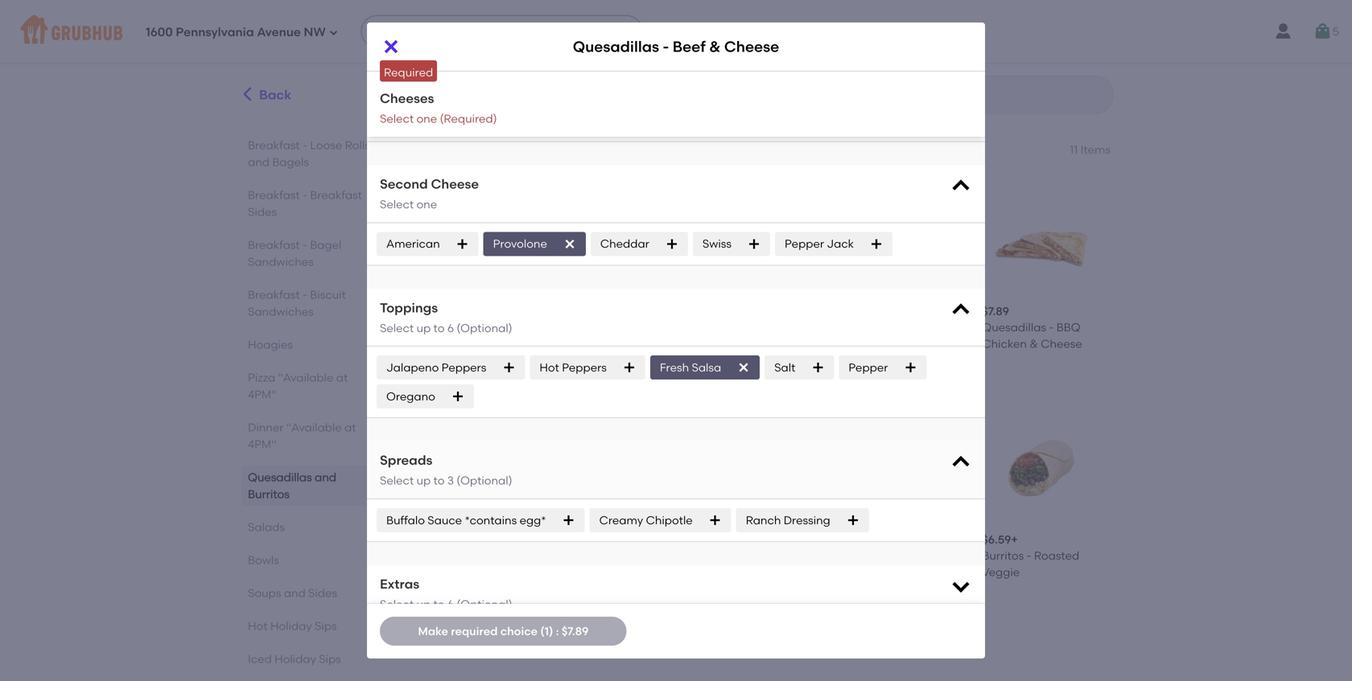 Task type: vqa. For each thing, say whether or not it's contained in the screenshot.
to in the Toppings Select up to 6 (Optional)
yes



Task type: locate. For each thing, give the bounding box(es) containing it.
2 sandwiches from the top
[[248, 305, 314, 319]]

(optional) for toppings
[[457, 322, 513, 335]]

and inside 'tab'
[[284, 587, 306, 601]]

quesadillas - beef & cheese
[[573, 38, 780, 55]]

provolone
[[493, 113, 547, 127], [493, 237, 547, 251]]

svg image for swiss
[[748, 238, 761, 251]]

one
[[417, 74, 437, 88], [417, 112, 437, 126], [417, 198, 437, 211]]

sips
[[315, 620, 337, 634], [319, 653, 341, 667]]

1 american from the top
[[386, 113, 440, 127]]

second cheese select one
[[380, 176, 479, 211]]

hot up iced
[[248, 620, 268, 634]]

1 vertical spatial quesadillas and burritos
[[248, 471, 337, 502]]

holiday
[[270, 620, 312, 634], [275, 653, 316, 667]]

main navigation navigation
[[0, 0, 1353, 63]]

to inside extras select up to 6 (optional)
[[434, 598, 445, 612]]

breakfast - bagel sandwiches
[[248, 238, 342, 269]]

quesadillas - pierogi quesadilla image
[[430, 404, 549, 523]]

0 horizontal spatial beef
[[504, 321, 529, 335]]

quesadillas - cheese image
[[706, 176, 825, 294]]

sips down the hot holiday sips tab
[[319, 653, 341, 667]]

1 vertical spatial (required)
[[440, 112, 497, 126]]

quesadillas - chicken bacon ranch image
[[568, 404, 687, 523]]

2 $8.19 from the left
[[844, 533, 871, 547]]

1 vertical spatial "available
[[286, 421, 342, 435]]

ranch inside $7.89 quesadillas - chicken bacon ranch
[[568, 582, 603, 596]]

"available
[[278, 371, 334, 385], [286, 421, 342, 435]]

2 cheeses select one (required) from the top
[[380, 91, 497, 126]]

to left 3
[[434, 474, 445, 488]]

svg image
[[329, 28, 339, 37], [564, 238, 576, 251], [666, 238, 679, 251], [748, 238, 761, 251], [950, 299, 973, 322], [503, 362, 516, 375], [738, 362, 751, 375], [905, 362, 917, 375], [452, 391, 464, 404], [950, 452, 973, 474], [709, 515, 722, 527], [950, 576, 973, 598]]

soups
[[248, 587, 281, 601]]

american
[[386, 113, 440, 127], [386, 237, 440, 251]]

1 to from the top
[[434, 322, 445, 335]]

1 6 from the top
[[448, 322, 454, 335]]

sides inside breakfast - breakfast sides
[[248, 205, 277, 219]]

hot holiday sips
[[248, 620, 337, 634]]

1 vertical spatial ranch
[[568, 582, 603, 596]]

$6.59
[[983, 533, 1012, 547]]

4pm"
[[248, 388, 276, 402], [248, 438, 276, 452]]

0 vertical spatial up
[[417, 322, 431, 335]]

4 select from the top
[[380, 322, 414, 335]]

1 vertical spatial sides
[[308, 587, 337, 601]]

quesadillas inside quesadillas - buffalo chicken & cheese
[[844, 321, 909, 335]]

0 vertical spatial sandwiches
[[248, 255, 314, 269]]

cheese
[[725, 38, 780, 55], [431, 176, 479, 192], [430, 337, 471, 351], [627, 337, 668, 351], [903, 337, 945, 351], [1041, 337, 1083, 351]]

1 vertical spatial 6
[[448, 598, 454, 612]]

0 vertical spatial quesadillas and burritos
[[430, 138, 638, 158]]

0 vertical spatial ranch
[[746, 514, 781, 528]]

quesadillas - bbq chicken & cheese image
[[983, 176, 1101, 294]]

1 vertical spatial up
[[417, 474, 431, 488]]

"available for dinner
[[286, 421, 342, 435]]

& inside $7.89 quesadillas - beef & cheese
[[532, 321, 540, 335]]

up
[[417, 322, 431, 335], [417, 474, 431, 488], [417, 598, 431, 612]]

0 vertical spatial one
[[417, 74, 437, 88]]

$8.19
[[706, 533, 733, 547], [844, 533, 871, 547]]

quesadillas inside $7.89 quesadillas - chicken bacon ranch
[[568, 550, 632, 563]]

american down required at the top
[[386, 113, 440, 127]]

0 vertical spatial at
[[336, 371, 348, 385]]

sandwiches for biscuit
[[248, 305, 314, 319]]

at inside pizza "available at 4pm"
[[336, 371, 348, 385]]

6 inside toppings select up to 6 (optional)
[[448, 322, 454, 335]]

$7.89 for $7.89 quesadillas - pierogi quesadilla
[[430, 533, 457, 547]]

4pm" down pizza
[[248, 388, 276, 402]]

0 vertical spatial burritos
[[572, 138, 638, 158]]

0 horizontal spatial peppers
[[442, 361, 487, 375]]

$7.89 inside $7.89 quesadillas - pierogi quesadilla
[[430, 533, 457, 547]]

4pm" for pizza "available at 4pm"
[[248, 388, 276, 402]]

breakfast inside "breakfast - biscuit sandwiches"
[[248, 288, 300, 302]]

1 $8.19 from the left
[[706, 533, 733, 547]]

0 horizontal spatial sides
[[248, 205, 277, 219]]

peppers down quesadillas - chicken & cheese
[[562, 361, 607, 375]]

$7.89 quesadillas - beef & cheese
[[430, 305, 540, 351]]

back
[[259, 87, 292, 103]]

2 vertical spatial burritos
[[983, 550, 1024, 563]]

6 for toppings
[[448, 322, 454, 335]]

at for pizza "available at 4pm"
[[336, 371, 348, 385]]

1 vertical spatial at
[[345, 421, 356, 435]]

- inside breakfast - breakfast sides
[[303, 188, 308, 202]]

1 horizontal spatial beef
[[673, 38, 706, 55]]

0 horizontal spatial $8.19 button
[[700, 398, 832, 604]]

1 sandwiches from the top
[[248, 255, 314, 269]]

swiss
[[703, 237, 732, 251]]

at inside dinner "available at 4pm"
[[345, 421, 356, 435]]

ranch dressing
[[746, 514, 831, 528]]

holiday down hot holiday sips
[[275, 653, 316, 667]]

buffalo
[[919, 321, 957, 335], [386, 514, 425, 528]]

1 vertical spatial sandwiches
[[248, 305, 314, 319]]

salt
[[775, 361, 796, 375]]

to down toppings
[[434, 322, 445, 335]]

1 peppers from the left
[[442, 361, 487, 375]]

sides down bowls 'tab'
[[308, 587, 337, 601]]

$7.89 inside $7.89 quesadillas - bbq chicken & cheese
[[983, 305, 1010, 319]]

$7.89 quesadillas - pierogi quesadilla
[[430, 533, 542, 580]]

2 provolone from the top
[[493, 237, 547, 251]]

"available inside dinner "available at 4pm"
[[286, 421, 342, 435]]

0 vertical spatial pepper
[[785, 237, 825, 251]]

"available down hoagies tab
[[278, 371, 334, 385]]

2 to from the top
[[434, 474, 445, 488]]

0 vertical spatial hot
[[540, 361, 559, 375]]

2 vertical spatial to
[[434, 598, 445, 612]]

1 vertical spatial beef
[[504, 321, 529, 335]]

rolls
[[345, 138, 370, 152]]

1 vertical spatial sips
[[319, 653, 341, 667]]

cheese inside second cheese select one
[[431, 176, 479, 192]]

1 vertical spatial pepper
[[849, 361, 888, 375]]

make required choice (1) : $7.89
[[418, 625, 589, 639]]

cheese inside quesadillas - chicken & cheese
[[627, 337, 668, 351]]

holiday for iced
[[275, 653, 316, 667]]

make
[[418, 625, 448, 639]]

select
[[380, 74, 414, 88], [380, 112, 414, 126], [380, 198, 414, 211], [380, 322, 414, 335], [380, 474, 414, 488], [380, 598, 414, 612]]

1 horizontal spatial peppers
[[562, 361, 607, 375]]

6 up the make
[[448, 598, 454, 612]]

3
[[448, 474, 454, 488]]

6
[[448, 322, 454, 335], [448, 598, 454, 612]]

bacon
[[616, 566, 651, 580]]

"available down pizza "available at 4pm" tab at the left of the page
[[286, 421, 342, 435]]

6 inside extras select up to 6 (optional)
[[448, 598, 454, 612]]

breakfast - biscuit sandwiches
[[248, 288, 346, 319]]

svg image for jalapeno peppers
[[503, 362, 516, 375]]

beef
[[673, 38, 706, 55], [504, 321, 529, 335]]

sandwiches inside breakfast - bagel sandwiches
[[248, 255, 314, 269]]

0 vertical spatial (optional)
[[457, 322, 513, 335]]

cheese inside quesadillas - buffalo chicken & cheese
[[903, 337, 945, 351]]

1 horizontal spatial ranch
[[746, 514, 781, 528]]

2 vertical spatial up
[[417, 598, 431, 612]]

cheese inside $7.89 quesadillas - bbq chicken & cheese
[[1041, 337, 1083, 351]]

2 horizontal spatial burritos
[[983, 550, 1024, 563]]

1 vertical spatial one
[[417, 112, 437, 126]]

2 4pm" from the top
[[248, 438, 276, 452]]

0 horizontal spatial burritos
[[248, 488, 290, 502]]

2 (required) from the top
[[440, 112, 497, 126]]

2 up from the top
[[417, 474, 431, 488]]

1 vertical spatial provolone
[[493, 237, 547, 251]]

to inside toppings select up to 6 (optional)
[[434, 322, 445, 335]]

pepper
[[785, 237, 825, 251], [849, 361, 888, 375]]

0 vertical spatial (required)
[[440, 74, 497, 88]]

svg image for pepper
[[905, 362, 917, 375]]

breakfast up bagels
[[248, 138, 300, 152]]

holiday inside the hot holiday sips tab
[[270, 620, 312, 634]]

1 vertical spatial cheeses
[[380, 91, 434, 106]]

to inside spreads select up to 3 (optional)
[[434, 474, 445, 488]]

0 horizontal spatial $8.19
[[706, 533, 733, 547]]

to for toppings
[[434, 322, 445, 335]]

select inside second cheese select one
[[380, 198, 414, 211]]

$7.89 inside $7.89 quesadillas - chicken bacon ranch
[[568, 533, 595, 547]]

bowls
[[248, 554, 279, 568]]

0 vertical spatial cheeses
[[380, 52, 434, 68]]

6 select from the top
[[380, 598, 414, 612]]

& inside $7.89 quesadillas - bbq chicken & cheese
[[1030, 337, 1039, 351]]

3 select from the top
[[380, 198, 414, 211]]

0 vertical spatial sips
[[315, 620, 337, 634]]

0 vertical spatial american
[[386, 113, 440, 127]]

0 horizontal spatial ranch
[[568, 582, 603, 596]]

burritos
[[572, 138, 638, 158], [248, 488, 290, 502], [983, 550, 1024, 563]]

burritos - beef image
[[706, 404, 825, 523]]

0 horizontal spatial buffalo
[[386, 514, 425, 528]]

biscuit
[[310, 288, 346, 302]]

2 vertical spatial one
[[417, 198, 437, 211]]

american for select
[[386, 113, 440, 127]]

1 vertical spatial holiday
[[275, 653, 316, 667]]

hot down $7.89 quesadillas - beef & cheese
[[540, 361, 559, 375]]

up inside spreads select up to 3 (optional)
[[417, 474, 431, 488]]

0 vertical spatial "available
[[278, 371, 334, 385]]

3 to from the top
[[434, 598, 445, 612]]

1 horizontal spatial $8.19
[[844, 533, 871, 547]]

3 up from the top
[[417, 598, 431, 612]]

breakfast down bagels
[[248, 188, 300, 202]]

chicken
[[568, 337, 613, 351], [844, 337, 889, 351], [983, 337, 1027, 351], [568, 566, 613, 580]]

11
[[1070, 143, 1078, 157]]

dressing
[[784, 514, 831, 528]]

0 horizontal spatial quesadillas and burritos
[[248, 471, 337, 502]]

2 6 from the top
[[448, 598, 454, 612]]

0 horizontal spatial pepper
[[785, 237, 825, 251]]

6 for extras
[[448, 598, 454, 612]]

1 vertical spatial american
[[386, 237, 440, 251]]

breakfast for breakfast - breakfast sides
[[248, 188, 300, 202]]

sides
[[248, 205, 277, 219], [308, 587, 337, 601]]

0 vertical spatial to
[[434, 322, 445, 335]]

american down second cheese select one
[[386, 237, 440, 251]]

(optional)
[[457, 322, 513, 335], [457, 474, 513, 488], [457, 598, 513, 612]]

3 one from the top
[[417, 198, 437, 211]]

quesadillas and burritos
[[430, 138, 638, 158], [248, 471, 337, 502]]

hoagies tab
[[248, 337, 373, 353]]

(optional) for extras
[[457, 598, 513, 612]]

- inside "breakfast - biscuit sandwiches"
[[303, 288, 308, 302]]

salsa
[[692, 361, 722, 375]]

to up the make
[[434, 598, 445, 612]]

1 cheeses from the top
[[380, 52, 434, 68]]

back button
[[238, 76, 292, 114]]

breakfast inside breakfast - loose rolls and bagels
[[248, 138, 300, 152]]

& inside quesadillas - buffalo chicken & cheese
[[892, 337, 900, 351]]

hot inside the hot holiday sips tab
[[248, 620, 268, 634]]

up for extras
[[417, 598, 431, 612]]

0 vertical spatial holiday
[[270, 620, 312, 634]]

up for spreads
[[417, 474, 431, 488]]

1 vertical spatial buffalo
[[386, 514, 425, 528]]

iced holiday sips tab
[[248, 651, 373, 668]]

0 vertical spatial 4pm"
[[248, 388, 276, 402]]

(required)
[[440, 74, 497, 88], [440, 112, 497, 126]]

breakfast - loose rolls and bagels tab
[[248, 137, 373, 171]]

holiday down soups and sides at left
[[270, 620, 312, 634]]

svg image
[[1314, 22, 1333, 41], [382, 37, 401, 56], [456, 114, 469, 127], [950, 175, 973, 198], [456, 238, 469, 251], [870, 238, 883, 251], [623, 362, 636, 375], [812, 362, 825, 375], [563, 515, 575, 527], [847, 515, 860, 527]]

quesadillas inside quesadillas and burritos tab
[[248, 471, 312, 485]]

creamy
[[600, 514, 644, 528]]

soups and sides tab
[[248, 585, 373, 602]]

sips inside tab
[[319, 653, 341, 667]]

1 horizontal spatial buffalo
[[919, 321, 957, 335]]

cheeses select one (required)
[[380, 52, 497, 88], [380, 91, 497, 126]]

sips inside tab
[[315, 620, 337, 634]]

-
[[663, 38, 669, 55], [303, 138, 308, 152], [303, 188, 308, 202], [303, 238, 308, 252], [303, 288, 308, 302], [497, 321, 502, 335], [635, 321, 640, 335], [911, 321, 916, 335], [1049, 321, 1054, 335], [497, 550, 502, 563], [635, 550, 640, 563], [1027, 550, 1032, 563]]

1 horizontal spatial sides
[[308, 587, 337, 601]]

2 vertical spatial (optional)
[[457, 598, 513, 612]]

0 vertical spatial 6
[[448, 322, 454, 335]]

0 vertical spatial beef
[[673, 38, 706, 55]]

sips for hot holiday sips
[[315, 620, 337, 634]]

1 horizontal spatial hot
[[540, 361, 559, 375]]

up up the make
[[417, 598, 431, 612]]

pizza "available at 4pm" tab
[[248, 370, 373, 403]]

1 vertical spatial cheeses select one (required)
[[380, 91, 497, 126]]

1 horizontal spatial pepper
[[849, 361, 888, 375]]

holiday for hot
[[270, 620, 312, 634]]

sips for iced holiday sips
[[319, 653, 341, 667]]

and
[[535, 138, 568, 158], [248, 155, 270, 169], [315, 471, 337, 485], [284, 587, 306, 601]]

spreads
[[380, 453, 433, 469]]

1 up from the top
[[417, 322, 431, 335]]

2 (optional) from the top
[[457, 474, 513, 488]]

holiday inside iced holiday sips tab
[[275, 653, 316, 667]]

american for cheese
[[386, 237, 440, 251]]

- inside quesadillas - buffalo chicken & cheese
[[911, 321, 916, 335]]

quesadillas - buffalo chicken & cheese button
[[838, 169, 970, 359]]

- inside $7.89 quesadillas - pierogi quesadilla
[[497, 550, 502, 563]]

(optional) right 3
[[457, 474, 513, 488]]

(optional) inside toppings select up to 6 (optional)
[[457, 322, 513, 335]]

up inside extras select up to 6 (optional)
[[417, 598, 431, 612]]

caret left icon image
[[239, 86, 256, 103]]

(optional) up required
[[457, 598, 513, 612]]

(optional) inside spreads select up to 3 (optional)
[[457, 474, 513, 488]]

(optional) up jalapeno peppers
[[457, 322, 513, 335]]

hot
[[540, 361, 559, 375], [248, 620, 268, 634]]

dinner "available at 4pm" tab
[[248, 420, 373, 453]]

1 vertical spatial burritos
[[248, 488, 290, 502]]

0 vertical spatial cheeses select one (required)
[[380, 52, 497, 88]]

5
[[1333, 24, 1340, 38]]

1 horizontal spatial $8.19 button
[[838, 398, 970, 604]]

2 peppers from the left
[[562, 361, 607, 375]]

$7.89
[[430, 305, 457, 319], [983, 305, 1010, 319], [430, 533, 457, 547], [568, 533, 595, 547], [562, 625, 589, 639]]

4pm" inside dinner "available at 4pm"
[[248, 438, 276, 452]]

sandwiches up "breakfast - biscuit sandwiches"
[[248, 255, 314, 269]]

soups and sides
[[248, 587, 337, 601]]

pepper down quesadillas - buffalo chicken & cheese
[[849, 361, 888, 375]]

1 vertical spatial 4pm"
[[248, 438, 276, 452]]

2 american from the top
[[386, 237, 440, 251]]

required
[[451, 625, 498, 639]]

items
[[1081, 143, 1111, 157]]

at
[[336, 371, 348, 385], [345, 421, 356, 435]]

1 (optional) from the top
[[457, 322, 513, 335]]

&
[[710, 38, 721, 55], [532, 321, 540, 335], [616, 337, 624, 351], [892, 337, 900, 351], [1030, 337, 1039, 351]]

sandwiches up hoagies
[[248, 305, 314, 319]]

breakfast inside breakfast - bagel sandwiches
[[248, 238, 300, 252]]

1 vertical spatial (optional)
[[457, 474, 513, 488]]

pepper left jack
[[785, 237, 825, 251]]

3 (optional) from the top
[[457, 598, 513, 612]]

1 horizontal spatial burritos
[[572, 138, 638, 158]]

sandwiches inside "breakfast - biscuit sandwiches"
[[248, 305, 314, 319]]

:
[[556, 625, 559, 639]]

breakfast - biscuit sandwiches tab
[[248, 287, 373, 320]]

5 select from the top
[[380, 474, 414, 488]]

6 up jalapeno peppers
[[448, 322, 454, 335]]

sides up breakfast - bagel sandwiches
[[248, 205, 277, 219]]

svg image for fresh salsa
[[738, 362, 751, 375]]

breakfast down breakfast - breakfast sides at left top
[[248, 238, 300, 252]]

0 vertical spatial buffalo
[[919, 321, 957, 335]]

1 vertical spatial hot
[[248, 620, 268, 634]]

4pm" down 'dinner'
[[248, 438, 276, 452]]

sips up iced holiday sips tab
[[315, 620, 337, 634]]

up down toppings
[[417, 322, 431, 335]]

at down pizza "available at 4pm" tab at the left of the page
[[345, 421, 356, 435]]

ranch
[[746, 514, 781, 528], [568, 582, 603, 596]]

$8.19 button
[[700, 398, 832, 604], [838, 398, 970, 604]]

select inside toppings select up to 6 (optional)
[[380, 322, 414, 335]]

1 4pm" from the top
[[248, 388, 276, 402]]

0 vertical spatial sides
[[248, 205, 277, 219]]

quesadillas
[[573, 38, 659, 55], [430, 138, 531, 158], [430, 321, 494, 335], [568, 321, 632, 335], [844, 321, 909, 335], [983, 321, 1047, 335], [248, 471, 312, 485], [430, 550, 494, 563], [568, 550, 632, 563]]

breakfast down breakfast - bagel sandwiches
[[248, 288, 300, 302]]

$7.89 for $7.89 quesadillas - chicken bacon ranch
[[568, 533, 595, 547]]

(optional) inside extras select up to 6 (optional)
[[457, 598, 513, 612]]

quesadillas - beef & cheese image
[[430, 176, 549, 294]]

0 vertical spatial provolone
[[493, 113, 547, 127]]

peppers down $7.89 quesadillas - beef & cheese
[[442, 361, 487, 375]]

$7.89 inside $7.89 quesadillas - beef & cheese
[[430, 305, 457, 319]]

1 vertical spatial to
[[434, 474, 445, 488]]

svg image inside main navigation navigation
[[329, 28, 339, 37]]

0 horizontal spatial hot
[[248, 620, 268, 634]]

at down hoagies tab
[[336, 371, 348, 385]]

up down spreads
[[417, 474, 431, 488]]

1 horizontal spatial quesadillas and burritos
[[430, 138, 638, 158]]

up inside toppings select up to 6 (optional)
[[417, 322, 431, 335]]

to
[[434, 322, 445, 335], [434, 474, 445, 488], [434, 598, 445, 612]]

"available inside pizza "available at 4pm"
[[278, 371, 334, 385]]

4pm" inside pizza "available at 4pm"
[[248, 388, 276, 402]]



Task type: describe. For each thing, give the bounding box(es) containing it.
breakfast - loose rolls and bagels
[[248, 138, 370, 169]]

roasted
[[1035, 550, 1080, 563]]

$8.19 for burritos - chicken "image" at the bottom of the page
[[844, 533, 871, 547]]

hot holiday sips tab
[[248, 618, 373, 635]]

bagels
[[272, 155, 309, 169]]

dinner
[[248, 421, 284, 435]]

cheddar
[[601, 237, 650, 251]]

quesadillas and burritos inside tab
[[248, 471, 337, 502]]

$7.89 quesadillas - chicken bacon ranch
[[568, 533, 651, 596]]

(optional) for spreads
[[457, 474, 513, 488]]

sandwiches for bagel
[[248, 255, 314, 269]]

pepper for pepper jack
[[785, 237, 825, 251]]

- inside $6.59 + burritos - roasted veggie
[[1027, 550, 1032, 563]]

bagel
[[310, 238, 342, 252]]

spreads select up to 3 (optional)
[[380, 453, 513, 488]]

- inside quesadillas - chicken & cheese
[[635, 321, 640, 335]]

2 cheeses from the top
[[380, 91, 434, 106]]

quesadillas inside quesadillas - chicken & cheese
[[568, 321, 632, 335]]

chicken inside $7.89 quesadillas - chicken bacon ranch
[[568, 566, 613, 580]]

svg image for oregano
[[452, 391, 464, 404]]

$7.89 for $7.89 quesadillas - bbq chicken & cheese
[[983, 305, 1010, 319]]

veggie
[[983, 566, 1020, 580]]

one inside second cheese select one
[[417, 198, 437, 211]]

burritos - rice & beans image
[[430, 649, 549, 682]]

toppings
[[380, 300, 438, 316]]

burritos inside quesadillas and burritos
[[248, 488, 290, 502]]

bbq
[[1057, 321, 1081, 335]]

jalapeno peppers
[[386, 361, 487, 375]]

up for toppings
[[417, 322, 431, 335]]

+
[[1012, 533, 1018, 547]]

bowls tab
[[248, 552, 373, 569]]

toppings select up to 6 (optional)
[[380, 300, 513, 335]]

quesadillas - chicken & cheese
[[568, 321, 668, 351]]

breakfast for breakfast - biscuit sandwiches
[[248, 288, 300, 302]]

jalapeno
[[386, 361, 439, 375]]

- inside $7.89 quesadillas - bbq chicken & cheese
[[1049, 321, 1054, 335]]

creamy chipotle
[[600, 514, 693, 528]]

peppers for jalapeno peppers
[[442, 361, 487, 375]]

burritos - chicken image
[[844, 404, 963, 523]]

salads tab
[[248, 519, 373, 536]]

$6.59 + burritos - roasted veggie
[[983, 533, 1080, 580]]

dinner "available at 4pm"
[[248, 421, 356, 452]]

1 (required) from the top
[[440, 74, 497, 88]]

chipotle
[[646, 514, 693, 528]]

1 cheeses select one (required) from the top
[[380, 52, 497, 88]]

quesadillas - buffalo chicken & cheese image
[[844, 176, 963, 294]]

breakfast for breakfast - bagel sandwiches
[[248, 238, 300, 252]]

chicken inside quesadillas - chicken & cheese
[[568, 337, 613, 351]]

quesadillas and burritos tab
[[248, 469, 373, 503]]

sides inside 'tab'
[[308, 587, 337, 601]]

2 $8.19 button from the left
[[838, 398, 970, 604]]

select inside spreads select up to 3 (optional)
[[380, 474, 414, 488]]

jack
[[827, 237, 854, 251]]

2 select from the top
[[380, 112, 414, 126]]

svg image for 1600 pennsylvania avenue nw
[[329, 28, 339, 37]]

avenue
[[257, 25, 301, 40]]

hot for hot holiday sips
[[248, 620, 268, 634]]

second
[[380, 176, 428, 192]]

to for spreads
[[434, 474, 445, 488]]

5 button
[[1314, 17, 1340, 46]]

breakfast - breakfast sides
[[248, 188, 362, 219]]

svg image for creamy chipotle
[[709, 515, 722, 527]]

to for extras
[[434, 598, 445, 612]]

quesadillas - chicken & cheese image
[[568, 176, 687, 294]]

$7.89 quesadillas - bbq chicken & cheese
[[983, 305, 1083, 351]]

buffalo inside quesadillas - buffalo chicken & cheese
[[919, 321, 957, 335]]

breakfast - breakfast sides tab
[[248, 187, 373, 221]]

extras
[[380, 577, 420, 593]]

peppers for hot peppers
[[562, 361, 607, 375]]

- inside breakfast - bagel sandwiches
[[303, 238, 308, 252]]

1 $8.19 button from the left
[[700, 398, 832, 604]]

quesadillas inside $7.89 quesadillas - bbq chicken & cheese
[[983, 321, 1047, 335]]

1 select from the top
[[380, 74, 414, 88]]

cheese inside $7.89 quesadillas - beef & cheese
[[430, 337, 471, 351]]

*contains
[[465, 514, 517, 528]]

sauce
[[428, 514, 462, 528]]

4pm" for dinner "available at 4pm"
[[248, 438, 276, 452]]

1600 pennsylvania avenue nw
[[146, 25, 326, 40]]

choice
[[501, 625, 538, 639]]

- inside $7.89 quesadillas - chicken bacon ranch
[[635, 550, 640, 563]]

quesadillas - buffalo chicken & cheese
[[844, 321, 957, 351]]

2 one from the top
[[417, 112, 437, 126]]

(1)
[[541, 625, 553, 639]]

pierogi
[[504, 550, 542, 563]]

11 items
[[1070, 143, 1111, 157]]

buffalo sauce *contains egg*
[[386, 514, 546, 528]]

quesadilla
[[430, 566, 489, 580]]

nw
[[304, 25, 326, 40]]

quesadillas - chicken & cheese button
[[562, 169, 693, 359]]

svg image inside 5 button
[[1314, 22, 1333, 41]]

at for dinner "available at 4pm"
[[345, 421, 356, 435]]

svg image for cheddar
[[666, 238, 679, 251]]

"available for pizza
[[278, 371, 334, 385]]

pennsylvania
[[176, 25, 254, 40]]

burritos inside $6.59 + burritos - roasted veggie
[[983, 550, 1024, 563]]

$7.89 for $7.89 quesadillas - beef & cheese
[[430, 305, 457, 319]]

quesadillas inside $7.89 quesadillas - beef & cheese
[[430, 321, 494, 335]]

hoagies
[[248, 338, 293, 352]]

loose
[[310, 138, 342, 152]]

pepper for pepper
[[849, 361, 888, 375]]

- inside $7.89 quesadillas - beef & cheese
[[497, 321, 502, 335]]

beef inside $7.89 quesadillas - beef & cheese
[[504, 321, 529, 335]]

breakfast down "breakfast - loose rolls and bagels" tab
[[310, 188, 362, 202]]

and inside quesadillas and burritos
[[315, 471, 337, 485]]

fresh
[[660, 361, 689, 375]]

pizza
[[248, 371, 276, 385]]

salads
[[248, 521, 285, 535]]

burritos - roasted veggie image
[[983, 404, 1101, 523]]

required
[[384, 66, 433, 79]]

iced holiday sips
[[248, 653, 341, 667]]

svg image for provolone
[[564, 238, 576, 251]]

quesadillas inside $7.89 quesadillas - pierogi quesadilla
[[430, 550, 494, 563]]

1 provolone from the top
[[493, 113, 547, 127]]

$8.19 for the burritos - beef image
[[706, 533, 733, 547]]

breakfast - bagel sandwiches tab
[[248, 237, 373, 271]]

oregano
[[386, 390, 435, 404]]

hot for hot peppers
[[540, 361, 559, 375]]

1600
[[146, 25, 173, 40]]

fresh salsa
[[660, 361, 722, 375]]

egg*
[[520, 514, 546, 528]]

hot peppers
[[540, 361, 607, 375]]

pepper jack
[[785, 237, 854, 251]]

& inside quesadillas - chicken & cheese
[[616, 337, 624, 351]]

- inside breakfast - loose rolls and bagels
[[303, 138, 308, 152]]

extras select up to 6 (optional)
[[380, 577, 513, 612]]

1 one from the top
[[417, 74, 437, 88]]

and inside breakfast - loose rolls and bagels
[[248, 155, 270, 169]]

select inside extras select up to 6 (optional)
[[380, 598, 414, 612]]

iced
[[248, 653, 272, 667]]

pizza "available at 4pm"
[[248, 371, 348, 402]]

breakfast for breakfast - loose rolls and bagels
[[248, 138, 300, 152]]

chicken inside quesadillas - buffalo chicken & cheese
[[844, 337, 889, 351]]

chicken inside $7.89 quesadillas - bbq chicken & cheese
[[983, 337, 1027, 351]]



